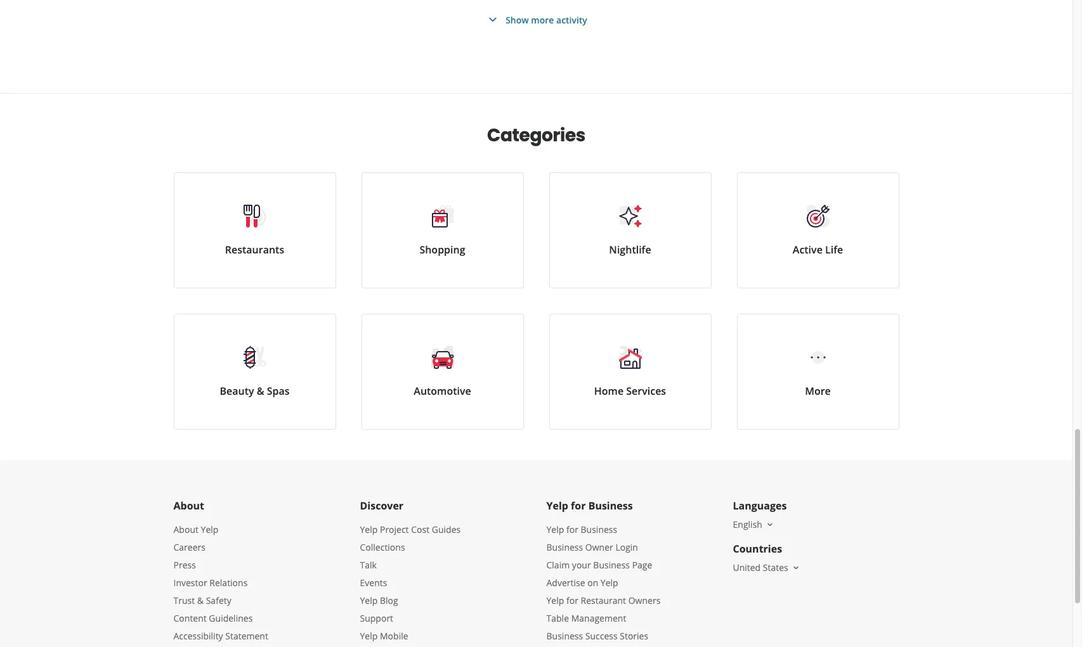 Task type: locate. For each thing, give the bounding box(es) containing it.
automotive
[[414, 385, 471, 398]]

0 horizontal spatial 16 chevron down v2 image
[[765, 520, 775, 530]]

investor relations link
[[174, 577, 248, 589]]

restaurant
[[581, 595, 626, 607]]

& right the trust
[[197, 595, 204, 607]]

about up 'careers' link
[[174, 524, 199, 536]]

login
[[616, 542, 638, 554]]

yelp for restaurant owners link
[[547, 595, 661, 607]]

about for about yelp careers press investor relations trust & safety content guidelines accessibility statement
[[174, 524, 199, 536]]

yelp right on
[[601, 577, 618, 589]]

countries
[[733, 543, 782, 556]]

cost
[[411, 524, 430, 536]]

yelp up 'table'
[[547, 595, 564, 607]]

yelp up claim
[[547, 524, 564, 536]]

support link
[[360, 613, 393, 625]]

about inside about yelp careers press investor relations trust & safety content guidelines accessibility statement
[[174, 524, 199, 536]]

yelp for business link
[[547, 524, 618, 536]]

safety
[[206, 595, 231, 607]]

about yelp careers press investor relations trust & safety content guidelines accessibility statement
[[174, 524, 268, 643]]

business down 'table'
[[547, 631, 583, 643]]

16 chevron down v2 image down languages
[[765, 520, 775, 530]]

16 chevron down v2 image
[[765, 520, 775, 530], [791, 563, 801, 573]]

1 vertical spatial about
[[174, 524, 199, 536]]

show
[[506, 14, 529, 26]]

1 vertical spatial for
[[567, 524, 579, 536]]

0 vertical spatial 16 chevron down v2 image
[[765, 520, 775, 530]]

beauty
[[220, 385, 254, 398]]

16 chevron down v2 image right states
[[791, 563, 801, 573]]

management
[[571, 613, 627, 625]]

yelp inside about yelp careers press investor relations trust & safety content guidelines accessibility statement
[[201, 524, 219, 536]]

home services
[[594, 385, 666, 398]]

home
[[594, 385, 624, 398]]

talk link
[[360, 560, 377, 572]]

for for yelp for business business owner login claim your business page advertise on yelp yelp for restaurant owners table management business success stories
[[567, 524, 579, 536]]

accessibility
[[174, 631, 223, 643]]

active life
[[793, 243, 843, 257]]

more
[[531, 14, 554, 26]]

trust & safety link
[[174, 595, 231, 607]]

&
[[257, 385, 264, 398], [197, 595, 204, 607]]

& left spas
[[257, 385, 264, 398]]

beauty & spas link
[[174, 314, 336, 430]]

0 horizontal spatial &
[[197, 595, 204, 607]]

1 vertical spatial 16 chevron down v2 image
[[791, 563, 801, 573]]

1 vertical spatial &
[[197, 595, 204, 607]]

talk
[[360, 560, 377, 572]]

investor
[[174, 577, 207, 589]]

success
[[586, 631, 618, 643]]

united
[[733, 562, 761, 574]]

2 about from the top
[[174, 524, 199, 536]]

shopping link
[[361, 173, 524, 289]]

1 horizontal spatial 16 chevron down v2 image
[[791, 563, 801, 573]]

24 chevron down v2 image
[[485, 12, 501, 27]]

16 chevron down v2 image inside the english popup button
[[765, 520, 775, 530]]

16 chevron down v2 image inside the united states popup button
[[791, 563, 801, 573]]

0 vertical spatial for
[[571, 499, 586, 513]]

business up yelp for business link
[[589, 499, 633, 513]]

table
[[547, 613, 569, 625]]

business
[[589, 499, 633, 513], [581, 524, 618, 536], [547, 542, 583, 554], [593, 560, 630, 572], [547, 631, 583, 643]]

careers link
[[174, 542, 206, 554]]

for up business owner login link on the bottom right
[[567, 524, 579, 536]]

1 about from the top
[[174, 499, 204, 513]]

for down "advertise"
[[567, 595, 579, 607]]

0 vertical spatial about
[[174, 499, 204, 513]]

about up 'about yelp' "link"
[[174, 499, 204, 513]]

more link
[[737, 314, 899, 430]]

yelp up 'careers' link
[[201, 524, 219, 536]]

guidelines
[[209, 613, 253, 625]]

owner
[[586, 542, 613, 554]]

guides
[[432, 524, 461, 536]]

press
[[174, 560, 196, 572]]

activity
[[556, 14, 587, 26]]

1 horizontal spatial &
[[257, 385, 264, 398]]

yelp project cost guides collections talk events yelp blog support yelp mobile
[[360, 524, 461, 643]]

content guidelines link
[[174, 613, 253, 625]]

home services link
[[549, 314, 712, 430]]

2 vertical spatial for
[[567, 595, 579, 607]]

for up yelp for business link
[[571, 499, 586, 513]]

advertise
[[547, 577, 585, 589]]

business success stories link
[[547, 631, 649, 643]]

for
[[571, 499, 586, 513], [567, 524, 579, 536], [567, 595, 579, 607]]

your
[[572, 560, 591, 572]]

0 vertical spatial &
[[257, 385, 264, 398]]

about
[[174, 499, 204, 513], [174, 524, 199, 536]]

automotive link
[[361, 314, 524, 430]]

restaurants link
[[174, 173, 336, 289]]

show more activity button
[[485, 12, 587, 27]]

english button
[[733, 519, 775, 531]]

yelp down 'support'
[[360, 631, 378, 643]]

content
[[174, 613, 207, 625]]

yelp
[[547, 499, 568, 513], [201, 524, 219, 536], [360, 524, 378, 536], [547, 524, 564, 536], [601, 577, 618, 589], [360, 595, 378, 607], [547, 595, 564, 607], [360, 631, 378, 643]]



Task type: describe. For each thing, give the bounding box(es) containing it.
yelp down events
[[360, 595, 378, 607]]

active
[[793, 243, 823, 257]]

services
[[626, 385, 666, 398]]

collections
[[360, 542, 405, 554]]

trust
[[174, 595, 195, 607]]

languages
[[733, 499, 787, 513]]

support
[[360, 613, 393, 625]]

16 chevron down v2 image for languages
[[765, 520, 775, 530]]

relations
[[210, 577, 248, 589]]

more
[[805, 385, 831, 398]]

owners
[[629, 595, 661, 607]]

states
[[763, 562, 789, 574]]

careers
[[174, 542, 206, 554]]

nightlife
[[609, 243, 651, 257]]

about yelp link
[[174, 524, 219, 536]]

& inside about yelp careers press investor relations trust & safety content guidelines accessibility statement
[[197, 595, 204, 607]]

categories
[[487, 123, 586, 148]]

events link
[[360, 577, 387, 589]]

beauty & spas
[[220, 385, 290, 398]]

life
[[826, 243, 843, 257]]

claim your business page link
[[547, 560, 653, 572]]

united states button
[[733, 562, 801, 574]]

business owner login link
[[547, 542, 638, 554]]

restaurants
[[225, 243, 284, 257]]

show more activity
[[506, 14, 587, 26]]

nightlife link
[[549, 173, 712, 289]]

united states
[[733, 562, 789, 574]]

blog
[[380, 595, 398, 607]]

collections link
[[360, 542, 405, 554]]

mobile
[[380, 631, 408, 643]]

shopping
[[420, 243, 465, 257]]

16 chevron down v2 image for countries
[[791, 563, 801, 573]]

category navigation section navigation
[[161, 94, 912, 461]]

yelp for business business owner login claim your business page advertise on yelp yelp for restaurant owners table management business success stories
[[547, 524, 661, 643]]

yelp for business
[[547, 499, 633, 513]]

business down owner
[[593, 560, 630, 572]]

on
[[588, 577, 598, 589]]

press link
[[174, 560, 196, 572]]

table management link
[[547, 613, 627, 625]]

about for about
[[174, 499, 204, 513]]

project
[[380, 524, 409, 536]]

business up owner
[[581, 524, 618, 536]]

accessibility statement link
[[174, 631, 268, 643]]

& inside category navigation section navigation
[[257, 385, 264, 398]]

yelp blog link
[[360, 595, 398, 607]]

yelp mobile link
[[360, 631, 408, 643]]

page
[[632, 560, 653, 572]]

events
[[360, 577, 387, 589]]

english
[[733, 519, 763, 531]]

business up claim
[[547, 542, 583, 554]]

yelp up yelp for business link
[[547, 499, 568, 513]]

claim
[[547, 560, 570, 572]]

for for yelp for business
[[571, 499, 586, 513]]

spas
[[267, 385, 290, 398]]

yelp project cost guides link
[[360, 524, 461, 536]]

active life link
[[737, 173, 899, 289]]

advertise on yelp link
[[547, 577, 618, 589]]

yelp up the 'collections'
[[360, 524, 378, 536]]

statement
[[225, 631, 268, 643]]

stories
[[620, 631, 649, 643]]

discover
[[360, 499, 404, 513]]



Task type: vqa. For each thing, say whether or not it's contained in the screenshot.
search box
no



